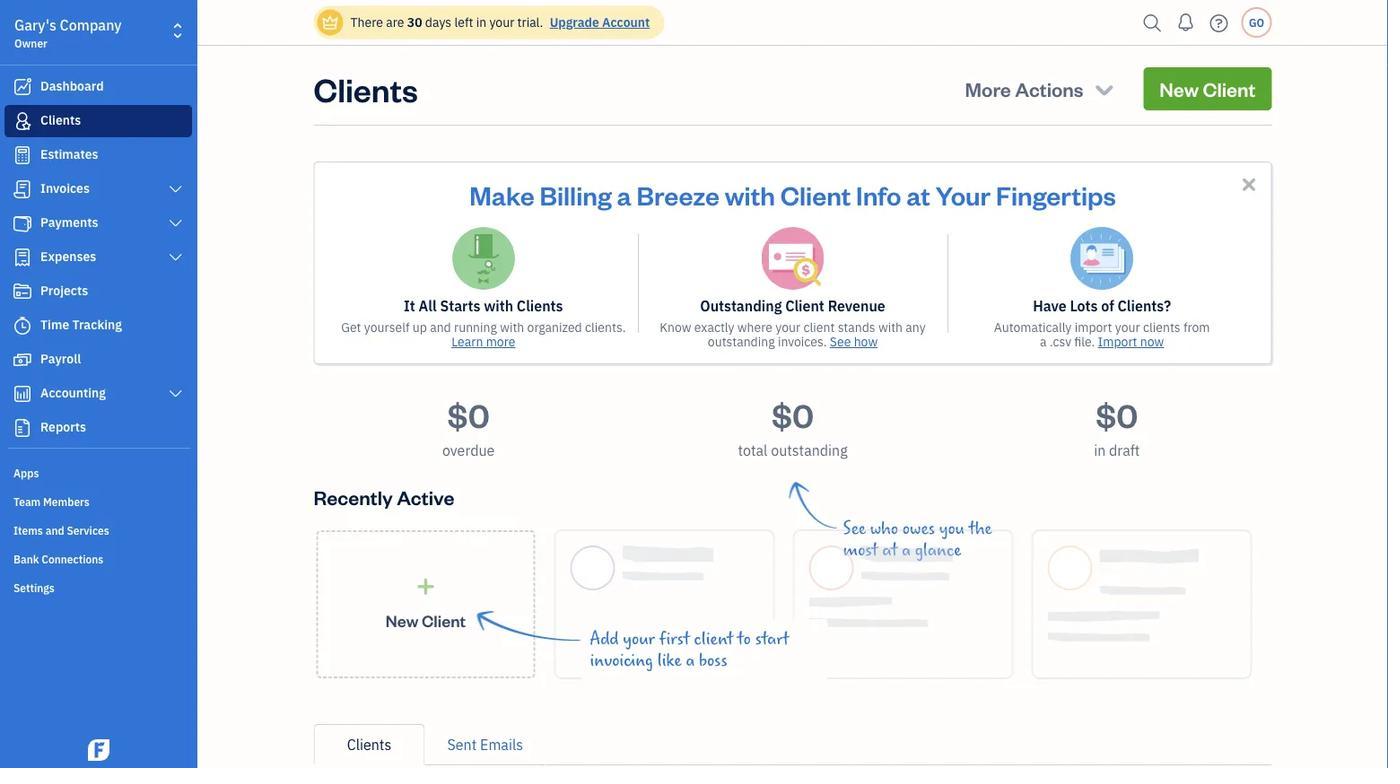 Task type: locate. For each thing, give the bounding box(es) containing it.
1 chevron large down image from the top
[[167, 182, 184, 197]]

reports
[[40, 419, 86, 435]]

see
[[830, 333, 851, 350], [843, 519, 866, 539]]

0 horizontal spatial $0
[[448, 393, 490, 436]]

there
[[351, 14, 383, 31]]

invoice image
[[12, 180, 33, 198]]

chevron large down image up payments link
[[167, 182, 184, 197]]

left
[[455, 14, 473, 31]]

actions
[[1015, 76, 1084, 101]]

chart image
[[12, 385, 33, 403]]

time tracking
[[40, 316, 122, 333]]

1 vertical spatial see
[[843, 519, 866, 539]]

1 vertical spatial client
[[694, 629, 734, 649]]

and inside 'link'
[[45, 523, 64, 538]]

client
[[804, 319, 835, 336], [694, 629, 734, 649]]

1 vertical spatial outstanding
[[771, 441, 848, 460]]

your left the trial.
[[490, 14, 515, 31]]

client
[[1203, 76, 1256, 101], [781, 178, 851, 211], [786, 297, 825, 316], [422, 610, 466, 631]]

$0 inside $0 overdue
[[448, 393, 490, 436]]

your inside add your first client to start invoicing like a boss
[[623, 629, 655, 649]]

2 chevron large down image from the top
[[167, 216, 184, 231]]

your down 'outstanding client revenue'
[[776, 319, 801, 336]]

items
[[13, 523, 43, 538]]

0 vertical spatial clients link
[[4, 105, 192, 137]]

$0 up the draft
[[1096, 393, 1139, 436]]

$0 inside $0 in draft
[[1096, 393, 1139, 436]]

invoices
[[40, 180, 90, 197]]

0 vertical spatial at
[[907, 178, 931, 211]]

0 horizontal spatial at
[[883, 540, 898, 560]]

client down 'outstanding client revenue'
[[804, 319, 835, 336]]

with inside know exactly where your client stands with any outstanding invoices.
[[879, 319, 903, 336]]

chevron large down image inside payments link
[[167, 216, 184, 231]]

$0 down invoices.
[[772, 393, 814, 436]]

client up boss
[[694, 629, 734, 649]]

report image
[[12, 419, 33, 437]]

accounting link
[[4, 378, 192, 410]]

in right left
[[476, 14, 487, 31]]

0 horizontal spatial new client
[[386, 610, 466, 631]]

see left how
[[830, 333, 851, 350]]

sent emails
[[447, 736, 523, 754]]

plus image
[[416, 577, 436, 596]]

it all starts with clients get yourself up and running with organized clients. learn more
[[341, 297, 626, 350]]

timer image
[[12, 317, 33, 335]]

0 horizontal spatial and
[[45, 523, 64, 538]]

client left the info in the right of the page
[[781, 178, 851, 211]]

2 vertical spatial chevron large down image
[[167, 250, 184, 265]]

chevron large down image for payments
[[167, 216, 184, 231]]

organized
[[527, 319, 582, 336]]

know
[[660, 319, 692, 336]]

how
[[854, 333, 878, 350]]

import
[[1075, 319, 1113, 336]]

a left .csv
[[1040, 333, 1047, 350]]

sent
[[447, 736, 477, 754]]

clients inside main element
[[40, 112, 81, 128]]

2 $0 from the left
[[772, 393, 814, 436]]

new down notifications icon
[[1160, 76, 1199, 101]]

outstanding inside know exactly where your client stands with any outstanding invoices.
[[708, 333, 775, 350]]

client image
[[12, 112, 33, 130]]

outstanding right total
[[771, 441, 848, 460]]

1 vertical spatial at
[[883, 540, 898, 560]]

your inside have lots of clients? automatically import your clients from a .csv file. import now
[[1116, 319, 1141, 336]]

fingertips
[[996, 178, 1117, 211]]

more actions button
[[949, 67, 1133, 110]]

1 vertical spatial new
[[386, 610, 419, 631]]

to
[[738, 629, 751, 649]]

new client down go to help image
[[1160, 76, 1256, 101]]

a
[[617, 178, 632, 211], [1040, 333, 1047, 350], [902, 540, 911, 560], [686, 651, 695, 671]]

0 vertical spatial new client
[[1160, 76, 1256, 101]]

owner
[[14, 36, 47, 50]]

3 $0 from the left
[[1096, 393, 1139, 436]]

expenses link
[[4, 241, 192, 274]]

more
[[965, 76, 1012, 101]]

1 vertical spatial in
[[1094, 441, 1106, 460]]

your down clients?
[[1116, 319, 1141, 336]]

1 vertical spatial clients link
[[314, 724, 425, 766]]

1 horizontal spatial clients link
[[314, 724, 425, 766]]

lots
[[1070, 297, 1098, 316]]

glance
[[915, 540, 962, 560]]

estimate image
[[12, 146, 33, 164]]

new client link
[[1144, 67, 1272, 110], [316, 531, 535, 679]]

time
[[40, 316, 69, 333]]

bank
[[13, 552, 39, 566]]

and right items
[[45, 523, 64, 538]]

0 vertical spatial client
[[804, 319, 835, 336]]

sent emails link
[[425, 724, 546, 766]]

know exactly where your client stands with any outstanding invoices.
[[660, 319, 926, 350]]

0 horizontal spatial client
[[694, 629, 734, 649]]

upgrade
[[550, 14, 599, 31]]

a inside see who owes you the most at a glance
[[902, 540, 911, 560]]

1 horizontal spatial new client link
[[1144, 67, 1272, 110]]

2 horizontal spatial $0
[[1096, 393, 1139, 436]]

client down plus 'image'
[[422, 610, 466, 631]]

$0 for $0 total outstanding
[[772, 393, 814, 436]]

in inside $0 in draft
[[1094, 441, 1106, 460]]

clients?
[[1118, 297, 1172, 316]]

with up running
[[484, 297, 514, 316]]

clients link
[[4, 105, 192, 137], [314, 724, 425, 766]]

new client down plus 'image'
[[386, 610, 466, 631]]

from
[[1184, 319, 1211, 336]]

outstanding down outstanding
[[708, 333, 775, 350]]

learn
[[452, 333, 483, 350]]

see for see how
[[830, 333, 851, 350]]

more
[[486, 333, 516, 350]]

chevron large down image up expenses "link"
[[167, 216, 184, 231]]

first
[[659, 629, 690, 649]]

add
[[590, 629, 619, 649]]

1 vertical spatial new client
[[386, 610, 466, 631]]

chevron large down image inside invoices link
[[167, 182, 184, 197]]

with
[[725, 178, 775, 211], [484, 297, 514, 316], [500, 319, 525, 336], [879, 319, 903, 336]]

payment image
[[12, 215, 33, 232]]

1 horizontal spatial at
[[907, 178, 931, 211]]

project image
[[12, 283, 33, 301]]

3 chevron large down image from the top
[[167, 250, 184, 265]]

at inside see who owes you the most at a glance
[[883, 540, 898, 560]]

0 horizontal spatial new
[[386, 610, 419, 631]]

your
[[490, 14, 515, 31], [776, 319, 801, 336], [1116, 319, 1141, 336], [623, 629, 655, 649]]

days
[[425, 14, 452, 31]]

in left the draft
[[1094, 441, 1106, 460]]

invoices link
[[4, 173, 192, 206]]

see inside see who owes you the most at a glance
[[843, 519, 866, 539]]

chevron large down image for expenses
[[167, 250, 184, 265]]

0 vertical spatial new client link
[[1144, 67, 1272, 110]]

your up invoicing
[[623, 629, 655, 649]]

1 horizontal spatial client
[[804, 319, 835, 336]]

more actions
[[965, 76, 1084, 101]]

a inside add your first client to start invoicing like a boss
[[686, 651, 695, 671]]

with left any
[[879, 319, 903, 336]]

1 vertical spatial chevron large down image
[[167, 216, 184, 231]]

1 vertical spatial and
[[45, 523, 64, 538]]

a down owes
[[902, 540, 911, 560]]

outstanding
[[708, 333, 775, 350], [771, 441, 848, 460]]

at right the info in the right of the page
[[907, 178, 931, 211]]

0 vertical spatial see
[[830, 333, 851, 350]]

$0 up overdue
[[448, 393, 490, 436]]

your
[[936, 178, 991, 211]]

$0 inside $0 total outstanding
[[772, 393, 814, 436]]

go to help image
[[1205, 9, 1234, 36]]

emails
[[480, 736, 523, 754]]

with right running
[[500, 319, 525, 336]]

have lots of clients? automatically import your clients from a .csv file. import now
[[994, 297, 1211, 350]]

0 vertical spatial outstanding
[[708, 333, 775, 350]]

automatically
[[994, 319, 1072, 336]]

start
[[755, 629, 789, 649]]

chevron large down image
[[167, 182, 184, 197], [167, 216, 184, 231], [167, 250, 184, 265]]

company
[[60, 16, 122, 35]]

it all starts with clients image
[[452, 227, 515, 290]]

active
[[397, 484, 455, 510]]

and right up
[[430, 319, 451, 336]]

yourself
[[364, 319, 410, 336]]

see up most
[[843, 519, 866, 539]]

1 $0 from the left
[[448, 393, 490, 436]]

new client
[[1160, 76, 1256, 101], [386, 610, 466, 631]]

0 vertical spatial chevron large down image
[[167, 182, 184, 197]]

expenses
[[40, 248, 96, 265]]

close image
[[1239, 174, 1260, 195]]

1 horizontal spatial $0
[[772, 393, 814, 436]]

revenue
[[828, 297, 886, 316]]

your inside know exactly where your client stands with any outstanding invoices.
[[776, 319, 801, 336]]

new down plus 'image'
[[386, 610, 419, 631]]

see how
[[830, 333, 878, 350]]

boss
[[699, 651, 728, 671]]

0 horizontal spatial in
[[476, 14, 487, 31]]

owes
[[903, 519, 935, 539]]

crown image
[[321, 13, 340, 32]]

1 horizontal spatial new
[[1160, 76, 1199, 101]]

0 horizontal spatial new client link
[[316, 531, 535, 679]]

1 horizontal spatial and
[[430, 319, 451, 336]]

at
[[907, 178, 931, 211], [883, 540, 898, 560]]

the
[[969, 519, 992, 539]]

recently
[[314, 484, 393, 510]]

total
[[738, 441, 768, 460]]

money image
[[12, 351, 33, 369]]

0 vertical spatial and
[[430, 319, 451, 336]]

running
[[454, 319, 497, 336]]

file.
[[1075, 333, 1095, 350]]

$0 for $0 overdue
[[448, 393, 490, 436]]

1 horizontal spatial in
[[1094, 441, 1106, 460]]

1 horizontal spatial new client
[[1160, 76, 1256, 101]]

are
[[386, 14, 404, 31]]

breeze
[[637, 178, 720, 211]]

at down who
[[883, 540, 898, 560]]

client inside know exactly where your client stands with any outstanding invoices.
[[804, 319, 835, 336]]

outstanding client revenue
[[700, 297, 886, 316]]

a right like
[[686, 651, 695, 671]]

.csv
[[1050, 333, 1072, 350]]

chevron large down image up projects link
[[167, 250, 184, 265]]

go button
[[1242, 7, 1272, 38]]



Task type: vqa. For each thing, say whether or not it's contained in the screenshot.
"LOTS"
yes



Task type: describe. For each thing, give the bounding box(es) containing it.
there are 30 days left in your trial. upgrade account
[[351, 14, 650, 31]]

account
[[602, 14, 650, 31]]

client inside add your first client to start invoicing like a boss
[[694, 629, 734, 649]]

bank connections link
[[4, 545, 192, 572]]

of
[[1102, 297, 1115, 316]]

apps link
[[4, 459, 192, 486]]

payroll link
[[4, 344, 192, 376]]

expense image
[[12, 249, 33, 267]]

time tracking link
[[4, 310, 192, 342]]

outstanding
[[700, 297, 782, 316]]

import
[[1098, 333, 1138, 350]]

get
[[341, 319, 361, 336]]

freshbooks image
[[84, 740, 113, 761]]

client up know exactly where your client stands with any outstanding invoices.
[[786, 297, 825, 316]]

apps
[[13, 466, 39, 480]]

invoices.
[[778, 333, 827, 350]]

make billing a breeze with client info at your fingertips
[[470, 178, 1117, 211]]

who
[[870, 519, 899, 539]]

0 vertical spatial in
[[476, 14, 487, 31]]

a right billing
[[617, 178, 632, 211]]

0 vertical spatial new
[[1160, 76, 1199, 101]]

bank connections
[[13, 552, 104, 566]]

draft
[[1110, 441, 1140, 460]]

starts
[[440, 297, 481, 316]]

stands
[[838, 319, 876, 336]]

payments link
[[4, 207, 192, 240]]

have
[[1033, 297, 1067, 316]]

dashboard
[[40, 78, 104, 94]]

outstanding inside $0 total outstanding
[[771, 441, 848, 460]]

members
[[43, 495, 90, 509]]

gary's
[[14, 16, 56, 35]]

estimates
[[40, 146, 98, 162]]

now
[[1141, 333, 1165, 350]]

any
[[906, 319, 926, 336]]

see for see who owes you the most at a glance
[[843, 519, 866, 539]]

reports link
[[4, 412, 192, 444]]

have lots of clients? image
[[1071, 227, 1134, 290]]

30
[[407, 14, 422, 31]]

add your first client to start invoicing like a boss
[[590, 629, 789, 671]]

overdue
[[443, 441, 495, 460]]

clients.
[[585, 319, 626, 336]]

settings link
[[4, 574, 192, 601]]

items and services
[[13, 523, 109, 538]]

go
[[1249, 15, 1265, 30]]

team members
[[13, 495, 90, 509]]

chevrondown image
[[1092, 76, 1117, 101]]

clients
[[1144, 319, 1181, 336]]

dashboard image
[[12, 78, 33, 96]]

notifications image
[[1172, 4, 1201, 40]]

dashboard link
[[4, 71, 192, 103]]

chevron large down image
[[167, 387, 184, 401]]

where
[[738, 319, 773, 336]]

and inside it all starts with clients get yourself up and running with organized clients. learn more
[[430, 319, 451, 336]]

chevron large down image for invoices
[[167, 182, 184, 197]]

client down go to help image
[[1203, 76, 1256, 101]]

tracking
[[72, 316, 122, 333]]

it
[[404, 297, 415, 316]]

up
[[413, 319, 427, 336]]

main element
[[0, 0, 242, 768]]

services
[[67, 523, 109, 538]]

a inside have lots of clients? automatically import your clients from a .csv file. import now
[[1040, 333, 1047, 350]]

$0 in draft
[[1094, 393, 1140, 460]]

settings
[[13, 581, 55, 595]]

like
[[658, 651, 682, 671]]

payments
[[40, 214, 98, 231]]

with right breeze
[[725, 178, 775, 211]]

accounting
[[40, 385, 106, 401]]

exactly
[[695, 319, 735, 336]]

see who owes you the most at a glance
[[843, 519, 992, 560]]

gary's company owner
[[14, 16, 122, 50]]

1 vertical spatial new client link
[[316, 531, 535, 679]]

$0 for $0 in draft
[[1096, 393, 1139, 436]]

outstanding client revenue image
[[762, 227, 824, 290]]

clients inside it all starts with clients get yourself up and running with organized clients. learn more
[[517, 297, 563, 316]]

$0 total outstanding
[[738, 393, 848, 460]]

connections
[[42, 552, 104, 566]]

0 horizontal spatial clients link
[[4, 105, 192, 137]]

search image
[[1139, 9, 1167, 36]]

team members link
[[4, 487, 192, 514]]

make
[[470, 178, 535, 211]]

invoicing
[[590, 651, 654, 671]]

projects
[[40, 282, 88, 299]]



